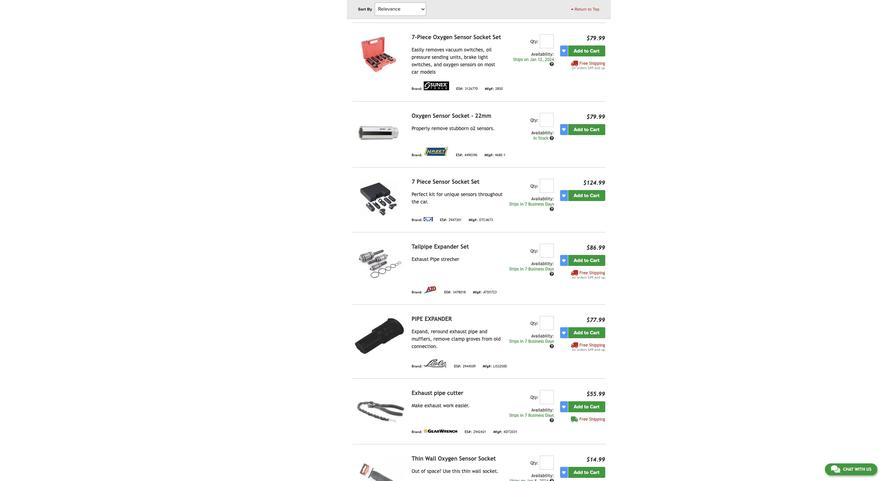 Task type: describe. For each thing, give the bounding box(es) containing it.
$79.99 for oxygen sensor socket - 22mm
[[587, 113, 606, 120]]

clamp
[[452, 336, 465, 342]]

return to top link
[[571, 6, 600, 12]]

add to cart button for tailpipe expander set
[[569, 255, 606, 266]]

thin wall oxygen sensor socket
[[412, 456, 496, 462]]

4490396
[[465, 153, 478, 157]]

cart for 7-piece oxygen sensor socket set
[[590, 48, 600, 54]]

on inside easily removes vacuum switches, oil pressure sending units, brake light switches, and oxygen sensors on most car models
[[478, 62, 483, 67]]

add for oxygen sensor socket - 22mm
[[574, 127, 583, 133]]

perfect
[[412, 192, 428, 197]]

light
[[478, 54, 488, 60]]

socket.
[[483, 469, 499, 474]]

socket up unique
[[452, 179, 470, 185]]

lisle - corporate logo image
[[424, 359, 447, 368]]

es#: 2942421
[[465, 430, 487, 434]]

by
[[367, 7, 372, 12]]

tailpipe expander set
[[412, 244, 469, 250]]

expand,
[[412, 329, 430, 335]]

add for 7-piece oxygen sensor socket set
[[574, 48, 583, 54]]

add to cart button for exhaust pipe cutter
[[569, 402, 606, 412]]

models
[[420, 69, 436, 75]]

business for $86.99
[[529, 267, 544, 272]]

expander
[[425, 316, 452, 323]]

1
[[504, 153, 506, 157]]

sensor up for
[[433, 179, 451, 185]]

wall
[[425, 456, 437, 462]]

atd tools - corporate logo image
[[424, 287, 438, 294]]

5 question circle image from the top
[[550, 344, 554, 348]]

2024
[[545, 57, 554, 62]]

add to wish list image for $124.99
[[563, 194, 566, 197]]

to for tailpipe expander set
[[585, 258, 589, 264]]

sensors.
[[477, 125, 495, 131]]

this
[[453, 469, 461, 474]]

$49 for $86.99
[[588, 276, 594, 279]]

exhaust pipe cutter link
[[412, 390, 464, 397]]

oxygen sensor socket - 22mm
[[412, 112, 492, 119]]

atd5723
[[484, 290, 497, 294]]

question circle image for 22mm
[[550, 136, 554, 140]]

qty: for exhaust pipe cutter
[[531, 395, 539, 400]]

add to wish list image for $14.99
[[563, 471, 566, 474]]

3478018
[[453, 290, 466, 294]]

free shipping
[[580, 417, 606, 422]]

pressure
[[412, 54, 431, 60]]

exhaust pipe strecher
[[412, 257, 460, 262]]

ships for tailpipe expander set
[[510, 267, 519, 272]]

kit
[[429, 192, 435, 197]]

2947301
[[449, 218, 462, 222]]

add to cart for oxygen sensor socket - 22mm
[[574, 127, 600, 133]]

in for 7 piece sensor socket set
[[520, 202, 524, 207]]

up for $79.99
[[602, 66, 606, 70]]

mfg#: for oxygen
[[485, 87, 494, 91]]

tailpipe expander set link
[[412, 244, 469, 250]]

and inside expand, reround exhaust pipe and mufflers, remove clamp groves from old connection.
[[480, 329, 488, 335]]

es#: 3478018
[[445, 290, 466, 294]]

4 free from the top
[[580, 417, 588, 422]]

exhaust for exhaust pipe cutter
[[412, 390, 433, 397]]

return
[[575, 7, 587, 12]]

$49 for $77.99
[[588, 348, 594, 352]]

shipping for $86.99
[[590, 271, 606, 276]]

free for $79.99
[[580, 61, 588, 66]]

for
[[437, 192, 443, 197]]

units,
[[450, 54, 463, 60]]

free shipping on orders $49 and up for $77.99
[[572, 343, 606, 352]]

on for tailpipe expander set
[[572, 276, 576, 279]]

es#: 3126770
[[457, 87, 478, 91]]

exhaust for exhaust pipe strecher
[[412, 257, 429, 262]]

ships for pipe expander
[[510, 339, 519, 344]]

piece for 7-
[[417, 34, 432, 40]]

add to wish list image for $79.99
[[563, 128, 566, 131]]

gear wrench - corporate logo image
[[424, 429, 458, 433]]

oxygen for wall
[[438, 456, 458, 462]]

return to top
[[574, 7, 600, 12]]

car
[[412, 69, 419, 75]]

kdt2031
[[504, 430, 518, 434]]

cart for tailpipe expander set
[[590, 258, 600, 264]]

es#: 4490396
[[456, 153, 478, 157]]

-
[[472, 112, 474, 119]]

out of space? use this thin wall socket.
[[412, 469, 499, 474]]

es#2942421 - kdt2031 - exhaust pipe cutter - make exhaust work easier. - gear wrench - audi bmw volkswagen mercedes benz mini porsche image
[[353, 390, 406, 430]]

brand: for pipe
[[412, 364, 423, 368]]

ships in 7 business days for $86.99
[[510, 267, 554, 272]]

chat with us
[[844, 467, 872, 472]]

business for $124.99
[[529, 202, 544, 207]]

unique
[[445, 192, 460, 197]]

make
[[412, 403, 423, 409]]

sensor up vacuum
[[455, 34, 472, 40]]

add for exhaust pipe cutter
[[574, 404, 583, 410]]

0 horizontal spatial exhaust
[[425, 403, 442, 409]]

remove inside expand, reround exhaust pipe and mufflers, remove clamp groves from old connection.
[[434, 336, 450, 342]]

easier.
[[456, 403, 470, 409]]

ships in 7 business days for $124.99
[[510, 202, 554, 207]]

perfect kit for unique sensors throughout the car.
[[412, 192, 503, 205]]

brand: for oxygen
[[412, 153, 423, 157]]

cart for 7 piece sensor socket set
[[590, 193, 600, 199]]

mfg#: kdt2031
[[494, 430, 518, 434]]

$14.99
[[587, 457, 606, 463]]

7 for tailpipe expander set
[[525, 267, 527, 272]]

thin wall oxygen sensor socket link
[[412, 456, 496, 462]]

to for exhaust pipe cutter
[[585, 404, 589, 410]]

1 vertical spatial switches,
[[412, 62, 433, 67]]

otc4673
[[479, 218, 493, 222]]

the
[[412, 199, 419, 205]]

add to cart for 7-piece oxygen sensor socket set
[[574, 48, 600, 54]]

days for $77.99
[[546, 339, 554, 344]]

groves
[[467, 336, 481, 342]]

on for 7-piece oxygen sensor socket set
[[572, 66, 576, 70]]

from
[[482, 336, 493, 342]]

7 for pipe expander
[[525, 339, 527, 344]]

connection.
[[412, 344, 438, 349]]

es#: for set
[[445, 290, 452, 294]]

add to cart for 7 piece sensor socket set
[[574, 193, 600, 199]]

chat with us link
[[825, 464, 878, 476]]

lis32500
[[494, 364, 507, 368]]

old
[[494, 336, 501, 342]]

add for pipe expander
[[574, 330, 583, 336]]

2944509
[[463, 364, 476, 368]]

space?
[[427, 469, 442, 474]]

up for $86.99
[[602, 276, 606, 279]]

stock
[[539, 136, 549, 141]]

days for $124.99
[[546, 202, 554, 207]]

mfg#: for sensor
[[469, 218, 478, 222]]

exhaust inside expand, reround exhaust pipe and mufflers, remove clamp groves from old connection.
[[450, 329, 467, 335]]

oxygen for piece
[[433, 34, 453, 40]]

availability: for 7 piece sensor socket set
[[532, 197, 554, 202]]

$86.99
[[587, 245, 606, 251]]

7 add to cart button from the top
[[569, 467, 606, 478]]

bav auto tools - corporate logo image
[[424, 4, 459, 12]]

o2
[[471, 125, 476, 131]]

brand: for 7-
[[412, 87, 423, 91]]

free shipping on orders $49 and up for $86.99
[[572, 271, 606, 279]]

vacuum
[[446, 47, 463, 52]]

qty: for tailpipe expander set
[[531, 249, 539, 254]]

brake
[[464, 54, 477, 60]]

7 cart from the top
[[590, 470, 600, 476]]

properly remove stubborn o2 sensors.
[[412, 125, 495, 131]]

es#: for sensor
[[440, 218, 448, 222]]

2 question circle image from the top
[[550, 479, 554, 481]]

socket left -
[[452, 112, 470, 119]]

comments image
[[831, 465, 841, 473]]

of
[[421, 469, 426, 474]]

es#: for cutter
[[465, 430, 472, 434]]

availability: for 7-piece oxygen sensor socket set
[[532, 52, 554, 57]]

ships for 7 piece sensor socket set
[[510, 202, 519, 207]]

1 horizontal spatial set
[[471, 179, 480, 185]]

7 piece sensor socket set
[[412, 179, 480, 185]]

add to cart for tailpipe expander set
[[574, 258, 600, 264]]

es#: for oxygen
[[457, 87, 464, 91]]

mfg#: 4680-1
[[485, 153, 506, 157]]

1 brand: from the top
[[412, 8, 423, 12]]

and for $86.99
[[595, 276, 601, 279]]

add to cart button for pipe expander
[[569, 327, 606, 338]]

1 horizontal spatial switches,
[[464, 47, 485, 52]]

expander
[[434, 244, 459, 250]]



Task type: vqa. For each thing, say whether or not it's contained in the screenshot.
1st Free Shipping on orders $49 and up from the bottom of the page
yes



Task type: locate. For each thing, give the bounding box(es) containing it.
set up most
[[493, 34, 501, 40]]

0 vertical spatial $49
[[588, 66, 594, 70]]

$79.99 for 7-piece oxygen sensor socket set
[[587, 35, 606, 42]]

3 question circle image from the top
[[550, 207, 554, 211]]

sensors inside perfect kit for unique sensors throughout the car.
[[461, 192, 477, 197]]

mfg#:
[[485, 87, 494, 91], [485, 153, 494, 157], [469, 218, 478, 222], [473, 290, 482, 294], [483, 364, 492, 368], [494, 430, 503, 434]]

in
[[520, 202, 524, 207], [520, 267, 524, 272], [520, 339, 524, 344], [520, 413, 524, 418]]

ships in 7 business days for $55.99
[[510, 413, 554, 418]]

in for pipe expander
[[520, 339, 524, 344]]

brand: for exhaust
[[412, 430, 423, 434]]

mfg#: otc4673
[[469, 218, 493, 222]]

4 availability: from the top
[[532, 262, 554, 266]]

4 in from the top
[[520, 413, 524, 418]]

7-piece oxygen sensor socket set
[[412, 34, 501, 40]]

7-
[[412, 34, 417, 40]]

ships in 7 business days for $77.99
[[510, 339, 554, 344]]

3 orders from the top
[[577, 348, 587, 352]]

1 add to wish list image from the top
[[563, 128, 566, 131]]

3 add to wish list image from the top
[[563, 405, 566, 409]]

5 brand: from the top
[[412, 290, 423, 294]]

business for $77.99
[[529, 339, 544, 344]]

es#3126770 - 2850 - 7-piece oxygen sensor socket set - easily removes vacuum switches, oil pressure sending units, brake light switches, and oxygen sensors on most car models - sunex - audi bmw volkswagen mercedes benz mini porsche image
[[353, 34, 406, 74]]

brand: for tailpipe
[[412, 290, 423, 294]]

to for pipe expander
[[585, 330, 589, 336]]

ships for exhaust pipe cutter
[[510, 413, 519, 418]]

0 vertical spatial oxygen
[[433, 34, 453, 40]]

0 vertical spatial $79.99
[[587, 35, 606, 42]]

socket up socket.
[[479, 456, 496, 462]]

3 free shipping on orders $49 and up from the top
[[572, 343, 606, 352]]

2 exhaust from the top
[[412, 390, 433, 397]]

set up throughout
[[471, 179, 480, 185]]

mfg#: for set
[[473, 290, 482, 294]]

1 free from the top
[[580, 61, 588, 66]]

$55.99
[[587, 391, 606, 398]]

mfg#: lis32500
[[483, 364, 507, 368]]

thin
[[412, 456, 424, 462]]

add for 7 piece sensor socket set
[[574, 193, 583, 199]]

2 vertical spatial orders
[[577, 348, 587, 352]]

oxygen
[[444, 62, 459, 67]]

3 cart from the top
[[590, 193, 600, 199]]

4 add to wish list image from the top
[[563, 471, 566, 474]]

and for $79.99
[[595, 66, 601, 70]]

mfg#: for cutter
[[494, 430, 503, 434]]

7 piece sensor socket set link
[[412, 179, 480, 185]]

sensors
[[461, 62, 477, 67], [461, 192, 477, 197]]

remove down reround
[[434, 336, 450, 342]]

free down the '$77.99'
[[580, 343, 588, 348]]

availability: for pipe expander
[[532, 334, 554, 339]]

3 shipping from the top
[[590, 343, 606, 348]]

strecher
[[441, 257, 460, 262]]

es#: left 3126770
[[457, 87, 464, 91]]

sensor
[[455, 34, 472, 40], [433, 112, 451, 119], [433, 179, 451, 185], [459, 456, 477, 462]]

free right 2024
[[580, 61, 588, 66]]

7 add to cart from the top
[[574, 470, 600, 476]]

7 for 7 piece sensor socket set
[[525, 202, 527, 207]]

4 add from the top
[[574, 258, 583, 264]]

0 vertical spatial pipe
[[469, 329, 478, 335]]

6 availability: from the top
[[532, 408, 554, 413]]

7 qty: from the top
[[531, 461, 539, 466]]

add to wish list image
[[563, 49, 566, 53], [563, 194, 566, 197], [563, 331, 566, 335], [563, 471, 566, 474]]

mfg#: for socket
[[485, 153, 494, 157]]

free for $77.99
[[580, 343, 588, 348]]

add for tailpipe expander set
[[574, 258, 583, 264]]

2850
[[496, 87, 503, 91]]

and inside easily removes vacuum switches, oil pressure sending units, brake light switches, and oxygen sensors on most car models
[[434, 62, 442, 67]]

availability: for oxygen sensor socket - 22mm
[[532, 130, 554, 135]]

set right expander
[[461, 244, 469, 250]]

5 cart from the top
[[590, 330, 600, 336]]

1 free shipping on orders $49 and up from the top
[[572, 61, 606, 70]]

qty: for 7 piece sensor socket set
[[531, 184, 539, 189]]

2 add to wish list image from the top
[[563, 259, 566, 262]]

2 cart from the top
[[590, 127, 600, 133]]

add to wish list image for $86.99
[[563, 259, 566, 262]]

cart
[[590, 48, 600, 54], [590, 127, 600, 133], [590, 193, 600, 199], [590, 258, 600, 264], [590, 330, 600, 336], [590, 404, 600, 410], [590, 470, 600, 476]]

4 business from the top
[[529, 413, 544, 418]]

mfg#: left 2850
[[485, 87, 494, 91]]

1 days from the top
[[546, 202, 554, 207]]

2 qty: from the top
[[531, 118, 539, 123]]

orders
[[577, 66, 587, 70], [577, 276, 587, 279], [577, 348, 587, 352]]

3 add to cart button from the top
[[569, 190, 606, 201]]

5 qty: from the top
[[531, 321, 539, 326]]

exhaust down exhaust pipe cutter
[[425, 403, 442, 409]]

exhaust
[[412, 257, 429, 262], [412, 390, 433, 397]]

shipping for $79.99
[[590, 61, 606, 66]]

2 in from the top
[[520, 267, 524, 272]]

sensors down brake
[[461, 62, 477, 67]]

1 exhaust from the top
[[412, 257, 429, 262]]

mfg#: left lis32500
[[483, 364, 492, 368]]

es#: left 2947301
[[440, 218, 448, 222]]

on for pipe expander
[[572, 348, 576, 352]]

mfg#: left 4680-
[[485, 153, 494, 157]]

mfg#: left kdt2031
[[494, 430, 503, 434]]

1 vertical spatial piece
[[417, 179, 431, 185]]

piece
[[417, 34, 432, 40], [417, 179, 431, 185]]

es#: left 2942421
[[465, 430, 472, 434]]

up
[[602, 66, 606, 70], [602, 276, 606, 279], [602, 348, 606, 352]]

qty: for pipe expander
[[531, 321, 539, 326]]

caret up image
[[571, 7, 574, 11]]

pipe expander
[[412, 316, 452, 323]]

pipe
[[469, 329, 478, 335], [434, 390, 446, 397]]

piece up the easily
[[417, 34, 432, 40]]

2 free from the top
[[580, 271, 588, 276]]

to inside return to top link
[[588, 7, 592, 12]]

0 horizontal spatial pipe
[[434, 390, 446, 397]]

3126770
[[465, 87, 478, 91]]

add to cart button
[[569, 45, 606, 56], [569, 124, 606, 135], [569, 190, 606, 201], [569, 255, 606, 266], [569, 327, 606, 338], [569, 402, 606, 412], [569, 467, 606, 478]]

mfg#: 2850
[[485, 87, 503, 91]]

3 brand: from the top
[[412, 153, 423, 157]]

0 vertical spatial exhaust
[[450, 329, 467, 335]]

1 horizontal spatial exhaust
[[450, 329, 467, 335]]

es#: left 2944509
[[454, 364, 462, 368]]

up for $77.99
[[602, 348, 606, 352]]

free down $55.99
[[580, 417, 588, 422]]

1 add to wish list image from the top
[[563, 49, 566, 53]]

sort
[[358, 7, 366, 12]]

1 shipping from the top
[[590, 61, 606, 66]]

sunex - corporate logo image
[[424, 81, 450, 90]]

qty: for 7-piece oxygen sensor socket set
[[531, 39, 539, 44]]

es#2944509 - lis32500 - pipe expander - expand, reround exhaust pipe and mufflers, remove clamp groves from old connection. - lisle - audi bmw volkswagen mercedes benz mini porsche image
[[353, 316, 406, 356]]

cart for oxygen sensor socket - 22mm
[[590, 127, 600, 133]]

1 vertical spatial oxygen
[[412, 112, 431, 119]]

pipe inside expand, reround exhaust pipe and mufflers, remove clamp groves from old connection.
[[469, 329, 478, 335]]

availability: for tailpipe expander set
[[532, 262, 554, 266]]

oxygen sensor socket - 22mm link
[[412, 112, 492, 119]]

add to wish list image for $77.99
[[563, 331, 566, 335]]

brand: left hazet - corporate logo
[[412, 153, 423, 157]]

2 up from the top
[[602, 276, 606, 279]]

0 horizontal spatial set
[[461, 244, 469, 250]]

1 vertical spatial orders
[[577, 276, 587, 279]]

stubborn
[[450, 125, 469, 131]]

6 add to cart button from the top
[[569, 402, 606, 412]]

6 qty: from the top
[[531, 395, 539, 400]]

4 brand: from the top
[[412, 218, 423, 222]]

$77.99
[[587, 317, 606, 324]]

2 vertical spatial set
[[461, 244, 469, 250]]

add to cart button for 7 piece sensor socket set
[[569, 190, 606, 201]]

1 vertical spatial $49
[[588, 276, 594, 279]]

1 question circle image from the top
[[550, 62, 554, 66]]

2 vertical spatial free shipping on orders $49 and up
[[572, 343, 606, 352]]

3 qty: from the top
[[531, 184, 539, 189]]

3 add to wish list image from the top
[[563, 331, 566, 335]]

business
[[529, 202, 544, 207], [529, 267, 544, 272], [529, 339, 544, 344], [529, 413, 544, 418]]

reround
[[431, 329, 448, 335]]

es#: for socket
[[456, 153, 463, 157]]

6 add to cart from the top
[[574, 404, 600, 410]]

car.
[[421, 199, 429, 205]]

sensors inside easily removes vacuum switches, oil pressure sending units, brake light switches, and oxygen sensors on most car models
[[461, 62, 477, 67]]

top
[[593, 7, 600, 12]]

sensor up properly remove stubborn o2 sensors. at the top of page
[[433, 112, 451, 119]]

2 vertical spatial oxygen
[[438, 456, 458, 462]]

add
[[574, 48, 583, 54], [574, 127, 583, 133], [574, 193, 583, 199], [574, 258, 583, 264], [574, 330, 583, 336], [574, 404, 583, 410], [574, 470, 583, 476]]

1 cart from the top
[[590, 48, 600, 54]]

4 ships in 7 business days from the top
[[510, 413, 554, 418]]

1 in from the top
[[520, 202, 524, 207]]

es#: 2944509
[[454, 364, 476, 368]]

es#4001177 - cta2064 - thin wall oxygen sensor socket - out of space? use this thin wall socket. - cta tools - audi bmw volkswagen mercedes benz mini porsche image
[[353, 456, 406, 481]]

2 availability: from the top
[[532, 130, 554, 135]]

$124.99
[[584, 180, 606, 186]]

exhaust down tailpipe
[[412, 257, 429, 262]]

2 free shipping on orders $49 and up from the top
[[572, 271, 606, 279]]

1 horizontal spatial pipe
[[469, 329, 478, 335]]

es#: 2947301
[[440, 218, 462, 222]]

3 in from the top
[[520, 339, 524, 344]]

1 vertical spatial exhaust
[[425, 403, 442, 409]]

0 vertical spatial free shipping on orders $49 and up
[[572, 61, 606, 70]]

1 vertical spatial up
[[602, 276, 606, 279]]

hazet - corporate logo image
[[424, 146, 449, 156]]

0 vertical spatial switches,
[[464, 47, 485, 52]]

qty: for oxygen sensor socket - 22mm
[[531, 118, 539, 123]]

0 vertical spatial piece
[[417, 34, 432, 40]]

work
[[443, 403, 454, 409]]

1 vertical spatial remove
[[434, 336, 450, 342]]

removes
[[426, 47, 444, 52]]

1 up from the top
[[602, 66, 606, 70]]

7 availability: from the top
[[532, 474, 554, 478]]

oxygen up use
[[438, 456, 458, 462]]

1 $79.99 from the top
[[587, 35, 606, 42]]

1 $49 from the top
[[588, 66, 594, 70]]

oxygen up removes
[[433, 34, 453, 40]]

1 availability: from the top
[[532, 52, 554, 57]]

2 add to cart button from the top
[[569, 124, 606, 135]]

5 add to cart button from the top
[[569, 327, 606, 338]]

0 vertical spatial orders
[[577, 66, 587, 70]]

6 cart from the top
[[590, 404, 600, 410]]

orders for $86.99
[[577, 276, 587, 279]]

free shipping on orders $49 and up for $79.99
[[572, 61, 606, 70]]

$49
[[588, 66, 594, 70], [588, 276, 594, 279], [588, 348, 594, 352]]

brand: down 'car'
[[412, 87, 423, 91]]

set
[[493, 34, 501, 40], [471, 179, 480, 185], [461, 244, 469, 250]]

2 ships in 7 business days from the top
[[510, 267, 554, 272]]

piece up "perfect"
[[417, 179, 431, 185]]

2 vertical spatial up
[[602, 348, 606, 352]]

3 free from the top
[[580, 343, 588, 348]]

add to wish list image for $79.99
[[563, 49, 566, 53]]

1 add to cart button from the top
[[569, 45, 606, 56]]

3 availability: from the top
[[532, 197, 554, 202]]

7 brand: from the top
[[412, 430, 423, 434]]

2 days from the top
[[546, 267, 554, 272]]

to for oxygen sensor socket - 22mm
[[585, 127, 589, 133]]

3 ships in 7 business days from the top
[[510, 339, 554, 344]]

2 $49 from the top
[[588, 276, 594, 279]]

free for $86.99
[[580, 271, 588, 276]]

business for $55.99
[[529, 413, 544, 418]]

switches, up brake
[[464, 47, 485, 52]]

days for $86.99
[[546, 267, 554, 272]]

oil
[[487, 47, 492, 52]]

question circle image
[[550, 62, 554, 66], [550, 136, 554, 140], [550, 207, 554, 211], [550, 272, 554, 276], [550, 344, 554, 348]]

brand: left lisle - corporate logo
[[412, 364, 423, 368]]

22mm
[[475, 112, 492, 119]]

add to cart for exhaust pipe cutter
[[574, 404, 600, 410]]

availability: for exhaust pipe cutter
[[532, 408, 554, 413]]

jan
[[530, 57, 537, 62]]

with
[[855, 467, 866, 472]]

2 shipping from the top
[[590, 271, 606, 276]]

easily removes vacuum switches, oil pressure sending units, brake light switches, and oxygen sensors on most car models
[[412, 47, 496, 75]]

7
[[412, 179, 415, 185], [525, 202, 527, 207], [525, 267, 527, 272], [525, 339, 527, 344], [525, 413, 527, 418]]

es#:
[[457, 87, 464, 91], [456, 153, 463, 157], [440, 218, 448, 222], [445, 290, 452, 294], [454, 364, 462, 368], [465, 430, 472, 434]]

brand: left atd tools - corporate logo
[[412, 290, 423, 294]]

question circle image for set
[[550, 207, 554, 211]]

ships on jan 12, 2024
[[514, 57, 554, 62]]

add to cart button for oxygen sensor socket - 22mm
[[569, 124, 606, 135]]

expand, reround exhaust pipe and mufflers, remove clamp groves from old connection.
[[412, 329, 501, 349]]

0 vertical spatial remove
[[432, 125, 448, 131]]

pipe
[[412, 316, 423, 323]]

properly
[[412, 125, 430, 131]]

exhaust up make
[[412, 390, 433, 397]]

4 days from the top
[[546, 413, 554, 418]]

es#2947301 - otc4673 - 7 piece sensor socket set - perfect kit for unique sensors throughout the car. - otc - audi bmw volkswagen mercedes benz mini porsche image
[[353, 179, 406, 219]]

4 shipping from the top
[[590, 417, 606, 422]]

12,
[[538, 57, 544, 62]]

make exhaust work easier.
[[412, 403, 470, 409]]

1 business from the top
[[529, 202, 544, 207]]

1 question circle image from the top
[[550, 418, 554, 423]]

1 add to cart from the top
[[574, 48, 600, 54]]

6 add from the top
[[574, 404, 583, 410]]

4 cart from the top
[[590, 258, 600, 264]]

0 vertical spatial sensors
[[461, 62, 477, 67]]

3 $49 from the top
[[588, 348, 594, 352]]

wall
[[472, 469, 482, 474]]

4 question circle image from the top
[[550, 272, 554, 276]]

2 orders from the top
[[577, 276, 587, 279]]

add to wish list image for $55.99
[[563, 405, 566, 409]]

4 add to cart button from the top
[[569, 255, 606, 266]]

1 vertical spatial $79.99
[[587, 113, 606, 120]]

1 vertical spatial add to wish list image
[[563, 259, 566, 262]]

in
[[534, 136, 537, 141]]

1 add from the top
[[574, 48, 583, 54]]

es#4490396 - 4680-1 - oxygen sensor socket - 22mm - properly remove stubborn o2 sensors. - hazet - audi bmw volkswagen mercedes benz mini porsche image
[[353, 113, 406, 153]]

ships for 7-piece oxygen sensor socket set
[[514, 57, 523, 62]]

$49 for $79.99
[[588, 66, 594, 70]]

0 vertical spatial add to wish list image
[[563, 128, 566, 131]]

1 vertical spatial free shipping on orders $49 and up
[[572, 271, 606, 279]]

shipping for $77.99
[[590, 343, 606, 348]]

2 question circle image from the top
[[550, 136, 554, 140]]

2 business from the top
[[529, 267, 544, 272]]

pipe up groves
[[469, 329, 478, 335]]

otc - corporate logo image
[[424, 217, 433, 221]]

remove down oxygen sensor socket - 22mm link
[[432, 125, 448, 131]]

1 vertical spatial question circle image
[[550, 479, 554, 481]]

1 orders from the top
[[577, 66, 587, 70]]

mufflers,
[[412, 336, 432, 342]]

0 horizontal spatial switches,
[[412, 62, 433, 67]]

cart for exhaust pipe cutter
[[590, 404, 600, 410]]

use
[[443, 469, 451, 474]]

exhaust pipe cutter
[[412, 390, 464, 397]]

sensor up thin
[[459, 456, 477, 462]]

and for $77.99
[[595, 348, 601, 352]]

3 up from the top
[[602, 348, 606, 352]]

0 vertical spatial question circle image
[[550, 418, 554, 423]]

2 vertical spatial add to wish list image
[[563, 405, 566, 409]]

shipping
[[590, 61, 606, 66], [590, 271, 606, 276], [590, 343, 606, 348], [590, 417, 606, 422]]

add to cart for pipe expander
[[574, 330, 600, 336]]

5 availability: from the top
[[532, 334, 554, 339]]

oxygen up properly
[[412, 112, 431, 119]]

pipe up make exhaust work easier.
[[434, 390, 446, 397]]

1 vertical spatial set
[[471, 179, 480, 185]]

brand: left 'bav auto tools - corporate logo'
[[412, 8, 423, 12]]

brand: left otc - corporate logo
[[412, 218, 423, 222]]

5 add from the top
[[574, 330, 583, 336]]

7-piece oxygen sensor socket set link
[[412, 34, 501, 40]]

es#3478018 - atd5723 - tailpipe expander set - exhaust pipe strecher - atd tools - audi bmw volkswagen mercedes benz mini porsche image
[[353, 244, 406, 284]]

brand:
[[412, 8, 423, 12], [412, 87, 423, 91], [412, 153, 423, 157], [412, 218, 423, 222], [412, 290, 423, 294], [412, 364, 423, 368], [412, 430, 423, 434]]

in for exhaust pipe cutter
[[520, 413, 524, 418]]

None number field
[[540, 34, 554, 48], [540, 113, 554, 127], [540, 179, 554, 193], [540, 244, 554, 258], [540, 316, 554, 330], [540, 390, 554, 404], [540, 456, 554, 470], [540, 34, 554, 48], [540, 113, 554, 127], [540, 179, 554, 193], [540, 244, 554, 258], [540, 316, 554, 330], [540, 390, 554, 404], [540, 456, 554, 470]]

0 vertical spatial exhaust
[[412, 257, 429, 262]]

2 add to cart from the top
[[574, 127, 600, 133]]

2 add to wish list image from the top
[[563, 194, 566, 197]]

es#: left 3478018
[[445, 290, 452, 294]]

1 vertical spatial pipe
[[434, 390, 446, 397]]

days for $55.99
[[546, 413, 554, 418]]

add to cart button for 7-piece oxygen sensor socket set
[[569, 45, 606, 56]]

0 vertical spatial up
[[602, 66, 606, 70]]

2 vertical spatial $49
[[588, 348, 594, 352]]

2 add from the top
[[574, 127, 583, 133]]

cart for pipe expander
[[590, 330, 600, 336]]

add to wish list image
[[563, 128, 566, 131], [563, 259, 566, 262], [563, 405, 566, 409]]

pipe
[[430, 257, 440, 262]]

orders for $79.99
[[577, 66, 587, 70]]

2 brand: from the top
[[412, 87, 423, 91]]

orders for $77.99
[[577, 348, 587, 352]]

free down $86.99
[[580, 271, 588, 276]]

1 vertical spatial exhaust
[[412, 390, 433, 397]]

cutter
[[448, 390, 464, 397]]

5 add to cart from the top
[[574, 330, 600, 336]]

brand: for 7
[[412, 218, 423, 222]]

3 add from the top
[[574, 193, 583, 199]]

switches, down pressure
[[412, 62, 433, 67]]

question circle image
[[550, 418, 554, 423], [550, 479, 554, 481]]

to for 7 piece sensor socket set
[[585, 193, 589, 199]]

in for tailpipe expander set
[[520, 267, 524, 272]]

mfg#: left atd5723
[[473, 290, 482, 294]]

1 vertical spatial sensors
[[461, 192, 477, 197]]

ships
[[514, 57, 523, 62], [510, 202, 519, 207], [510, 267, 519, 272], [510, 339, 519, 344], [510, 413, 519, 418]]

piece for 7
[[417, 179, 431, 185]]

exhaust up clamp
[[450, 329, 467, 335]]

3 add to cart from the top
[[574, 193, 600, 199]]

sending
[[432, 54, 449, 60]]

7 add from the top
[[574, 470, 583, 476]]

es#: left 4490396
[[456, 153, 463, 157]]

4 add to cart from the top
[[574, 258, 600, 264]]

socket up oil
[[474, 34, 491, 40]]

2 $79.99 from the top
[[587, 113, 606, 120]]

0 vertical spatial set
[[493, 34, 501, 40]]

mfg#: left "otc4673"
[[469, 218, 478, 222]]

brand: left gear wrench - corporate logo
[[412, 430, 423, 434]]

chat
[[844, 467, 854, 472]]

2 horizontal spatial set
[[493, 34, 501, 40]]

6 brand: from the top
[[412, 364, 423, 368]]

tailpipe
[[412, 244, 433, 250]]

1 qty: from the top
[[531, 39, 539, 44]]

mfg#: atd5723
[[473, 290, 497, 294]]

sensors right unique
[[461, 192, 477, 197]]

3 days from the top
[[546, 339, 554, 344]]

3 business from the top
[[529, 339, 544, 344]]



